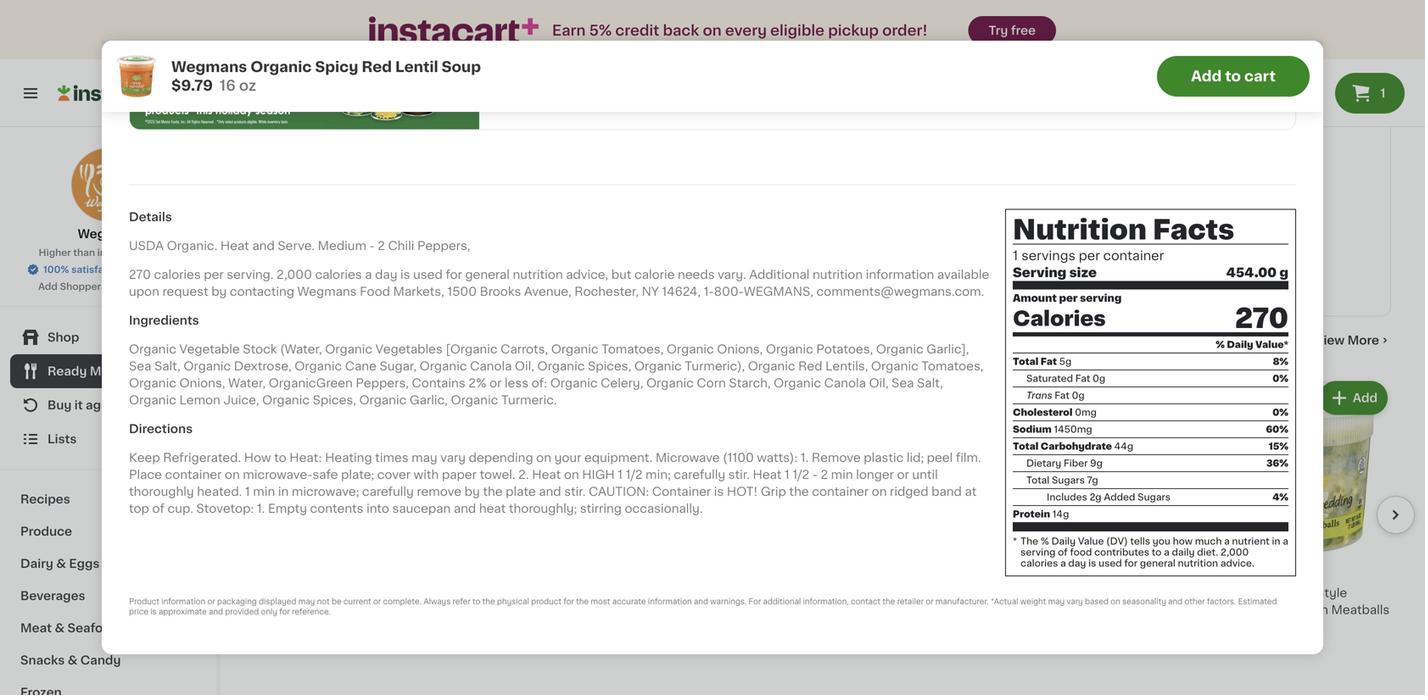 Task type: locate. For each thing, give the bounding box(es) containing it.
to down you
[[1152, 548, 1162, 558]]

0 horizontal spatial 1.
[[257, 503, 265, 515]]

1 horizontal spatial 16.9
[[989, 271, 1008, 280]]

every
[[725, 23, 767, 38]]

0 vertical spatial %
[[1216, 340, 1225, 350]]

sea up lid;
[[892, 378, 914, 389]]

all stores
[[178, 90, 223, 99]]

by down paper
[[465, 486, 480, 498]]

in inside * the % daily value (dv) tells you how much a nutrient in a serving of food contributes to a daily diet. 2,000 calories a day is used for general nutrition advice.
[[1273, 537, 1281, 547]]

0 horizontal spatial many
[[1006, 288, 1033, 297]]

2 horizontal spatial nutrition
[[1178, 559, 1219, 569]]

day inside 270 calories per serving. 2,000 calories a day is used for general nutrition advice, but calorie needs vary. additional nutrition information available upon request by contacting wegmans food markets, 1500 brooks avenue, rochester, ny 14624, 1-800-wegmans, comments@wegmans.com.
[[375, 269, 398, 281]]

add to cart button
[[1158, 56, 1310, 97]]

thoroughly;
[[509, 503, 577, 515]]

1 vertical spatial peppers,
[[356, 378, 409, 389]]

information inside 270 calories per serving. 2,000 calories a day is used for general nutrition advice, but calorie needs vary. additional nutrition information available upon request by contacting wegmans food markets, 1500 brooks avenue, rochester, ny 14624, 1-800-wegmans, comments@wegmans.com.
[[866, 269, 935, 281]]

16.9 inside 8 kettle & fire bone broth, turmeric ginger 16.9 oz
[[989, 271, 1008, 280]]

soup inside wegmans organic chicken noodle soup
[[493, 605, 524, 617]]

2 $ from the left
[[1217, 566, 1223, 575]]

0 vertical spatial sea
[[129, 361, 151, 372]]

towel.
[[480, 469, 516, 481]]

$ down "diet."
[[1217, 566, 1223, 575]]

1 horizontal spatial 2,000
[[1221, 548, 1249, 558]]

you
[[1153, 537, 1171, 547]]

2 many from the left
[[1146, 288, 1173, 297]]

noodle
[[944, 588, 988, 600], [446, 605, 490, 617]]

2 many in stock from the left
[[1146, 288, 1213, 297]]

of down "thoroughly"
[[152, 503, 165, 515]]

tomatoes,
[[602, 344, 664, 355], [922, 361, 984, 372]]

serving down size
[[1080, 294, 1122, 304]]

chicken inside kettle & fire bone broth, classic chicken 16.9 oz
[[849, 254, 897, 266]]

sugars up includes
[[1052, 476, 1085, 485]]

1 vertical spatial total
[[1013, 442, 1039, 452]]

fiber
[[1064, 459, 1088, 469]]

16 inside wegmans organic spicy red lentil soup $9.79 16 oz
[[220, 79, 236, 93]]

$ for wegmans italian-style wedding soup with meatballs
[[1217, 566, 1223, 575]]

tomatoes, up the celery,
[[602, 344, 664, 355]]

red inside wegmans organic spicy red lentil soup
[[788, 588, 812, 600]]

- inside keep refrigerated. how to heat: heating times may vary depending on your equipment. microwave (1100 watts): 1. remove plastic lid; peel film. place container on microwave-safe plate; cover with paper towel. 2. heat on high 1 1/2 min; carefully stir.  heat 1 1/2 - 2 min longer or until thoroughly heated. 1 min in microwave; carefully remove by the plate and stir. caution: container is hot! grip the container on ridged band at top of cup. stovetop: 1. empty contents into saucepan and heat thoroughly; stirring occasionally.
[[813, 469, 818, 481]]

& up classic
[[887, 220, 897, 232]]

broth, inside 8 kettle & fire bone broth, mushroom chicken 16.9 oz
[[1129, 237, 1165, 249]]

bone
[[925, 220, 956, 232], [1065, 220, 1096, 232], [1205, 220, 1236, 232]]

0 horizontal spatial stock
[[1046, 288, 1073, 297]]

3 kettle from the left
[[1129, 220, 1165, 232]]

contains
[[412, 378, 466, 389]]

of
[[152, 503, 165, 515], [1058, 548, 1068, 558]]

stir. down high
[[565, 486, 586, 498]]

tomatoes, down "garlic],"
[[922, 361, 984, 372]]

0 vertical spatial per
[[1079, 250, 1101, 262]]

0 vertical spatial serving
[[1080, 294, 1122, 304]]

2 kettle from the left
[[989, 220, 1024, 232]]

fire for kettle & fire bone broth, turmeric ginger
[[1040, 220, 1062, 232]]

wegmans up $9.79
[[171, 60, 247, 74]]

1 broth, from the left
[[849, 237, 885, 249]]

in up empty
[[278, 486, 289, 498]]

sugars
[[1052, 476, 1085, 485], [1138, 493, 1171, 502]]

earn 5% credit back on every eligible pickup order!
[[552, 23, 928, 38]]

vary inside keep refrigerated. how to heat: heating times may vary depending on your equipment. microwave (1100 watts): 1. remove plastic lid; peel film. place container on microwave-safe plate; cover with paper towel. 2. heat on high 1 1/2 min; carefully stir.  heat 1 1/2 - 2 min longer or until thoroughly heated. 1 min in microwave; carefully remove by the plate and stir. caution: container is hot! grip the container on ridged band at top of cup. stovetop: 1. empty contents into saucepan and heat thoroughly; stirring occasionally.
[[441, 452, 466, 464]]

with up remove
[[414, 469, 439, 481]]

1 09 from the left
[[1045, 566, 1059, 575]]

0 horizontal spatial %
[[1041, 537, 1050, 547]]

beans,
[[776, 34, 816, 46]]

1 many in stock from the left
[[1006, 288, 1073, 297]]

per up size
[[1079, 250, 1101, 262]]

kettle inside 8 kettle & fire bone broth, mushroom chicken 16.9 oz
[[1129, 220, 1165, 232]]

soup inside wegmans organic spicy red lentil soup
[[674, 605, 705, 617]]

product
[[129, 599, 160, 606]]

to up ready
[[1226, 69, 1242, 84]]

0 horizontal spatial per
[[204, 269, 224, 281]]

14624,
[[662, 286, 701, 298]]

0 horizontal spatial heat
[[221, 240, 249, 252]]

3 16.9 from the left
[[1129, 271, 1148, 280]]

09 up the "weight"
[[1045, 566, 1059, 575]]

additional
[[763, 599, 801, 606]]

2 vertical spatial total
[[1027, 476, 1050, 485]]

fat for saturated
[[1076, 374, 1091, 384]]

for
[[446, 269, 462, 281], [1125, 559, 1138, 569], [564, 599, 574, 606], [279, 609, 290, 617]]

red down nsored
[[362, 60, 392, 74]]

1 vertical spatial 2
[[821, 469, 828, 481]]

lentil for wegmans organic spicy red lentil soup
[[638, 605, 671, 617]]

bone inside 8 kettle & fire bone broth, turmeric ginger 16.9 oz
[[1065, 220, 1096, 232]]

container down refrigerated.
[[165, 469, 222, 481]]

day inside * the % daily value (dv) tells you how much a nutrient in a serving of food contributes to a daily diet. 2,000 calories a day is used for general nutrition advice.
[[1069, 559, 1087, 569]]

lentil for wegmans organic spicy red lentil soup $9.79 16 oz
[[395, 60, 438, 74]]

day up food
[[375, 269, 398, 281]]

0 vertical spatial 270
[[129, 269, 151, 281]]

16.9 inside kettle & fire bone broth, classic chicken 16.9 oz
[[849, 271, 868, 280]]

1 horizontal spatial many in stock
[[1146, 288, 1213, 297]]

2 horizontal spatial per
[[1079, 250, 1101, 262]]

add button for 16 oz
[[362, 383, 428, 414]]

to inside * the % daily value (dv) tells you how much a nutrient in a serving of food contributes to a daily diet. 2,000 calories a day is used for general nutrition advice.
[[1152, 548, 1162, 558]]

0 horizontal spatial spicy
[[315, 60, 358, 74]]

broth, inside 8 kettle & fire bone broth, turmeric ginger 16.9 oz
[[989, 237, 1025, 249]]

0% up 60%
[[1273, 408, 1289, 418]]

kettle & fire broth image
[[269, 4, 307, 42]]

wegmans inside the wegmans lobster bisque 16 oz
[[255, 588, 314, 600]]

0% for saturated fat 0g
[[1273, 374, 1289, 384]]

0 horizontal spatial tomatoes,
[[602, 344, 664, 355]]

on inside product information or packaging displayed may not be current or complete. always refer to the physical product for the most accurate information and warnings. for additional information, contact the retailer or manufacturer. *actual weight may vary based on seasonality and other factors. estimated price is approximate and provided only for reference.
[[1111, 599, 1121, 606]]

3 bone from the left
[[1205, 220, 1236, 232]]

and left other
[[1169, 599, 1183, 606]]

5%
[[589, 23, 612, 38]]

1 horizontal spatial lentil
[[638, 605, 671, 617]]

1 horizontal spatial calories
[[315, 269, 362, 281]]

1 16.9 from the left
[[849, 271, 868, 280]]

daily left value*
[[1227, 340, 1254, 350]]

2,000 down serve.
[[277, 269, 312, 281]]

1 horizontal spatial onions,
[[717, 344, 763, 355]]

fire up classic
[[900, 220, 922, 232]]

is inside product information or packaging displayed may not be current or complete. always refer to the physical product for the most accurate information and warnings. for additional information, contact the retailer or manufacturer. *actual weight may vary based on seasonality and other factors. estimated price is approximate and provided only for reference.
[[150, 609, 157, 617]]

order!
[[883, 23, 928, 38]]

spicy inside wegmans organic spicy red lentil soup
[[751, 588, 785, 600]]

while supplies last image
[[130, 0, 480, 129]]

1 horizontal spatial 2
[[821, 469, 828, 481]]

by
[[1244, 87, 1261, 99], [211, 286, 227, 298], [465, 486, 480, 498]]

serving size
[[1013, 267, 1097, 279]]

4%
[[1273, 493, 1289, 502]]

used down contributes
[[1099, 559, 1123, 569]]

16.9 up comments@wegmans.com.
[[849, 271, 868, 280]]

0 horizontal spatial fire
[[900, 220, 922, 232]]

0 vertical spatial 0g
[[1093, 374, 1106, 384]]

stir. down (1100
[[729, 469, 750, 481]]

2 fire from the left
[[1040, 220, 1062, 232]]

1 kettle from the left
[[849, 220, 884, 232]]

and
[[252, 240, 275, 252], [539, 486, 562, 498], [454, 503, 476, 515], [694, 599, 709, 606], [1169, 599, 1183, 606], [209, 609, 223, 617]]

value
[[1079, 537, 1105, 547]]

wegmans chicken noodle soup
[[830, 588, 988, 617]]

to up microwave-
[[274, 452, 287, 464]]

1/2
[[626, 469, 643, 481], [793, 469, 810, 481]]

mushroom
[[1168, 237, 1232, 249]]

vary inside product information or packaging displayed may not be current or complete. always refer to the physical product for the most accurate information and warnings. for additional information, contact the retailer or manufacturer. *actual weight may vary based on seasonality and other factors. estimated price is approximate and provided only for reference.
[[1067, 599, 1083, 606]]

& right broccoli
[[1136, 588, 1146, 600]]

0 horizontal spatial information
[[162, 599, 206, 606]]

wegmans inside wegmans italian-style wedding soup with meatballs
[[1214, 588, 1273, 600]]

wegmans for wegmans italian-style wedding soup with meatballs
[[1214, 588, 1273, 600]]

min down remove
[[831, 469, 854, 481]]

oz right 15.25
[[1049, 37, 1060, 47]]

view right value*
[[1316, 335, 1345, 347]]

broth, inside kettle & fire bone broth, classic chicken 16.9 oz
[[849, 237, 885, 249]]

chicken
[[849, 254, 897, 266], [1129, 254, 1178, 266], [559, 588, 608, 600], [892, 588, 941, 600]]

with inside wegmans italian-style wedding soup with meatballs
[[1304, 605, 1329, 617]]

15.25 oz
[[1022, 37, 1060, 47]]

0 horizontal spatial stir.
[[565, 486, 586, 498]]

1 inside button
[[1381, 87, 1386, 99]]

contents
[[310, 503, 364, 515]]

1 bone from the left
[[925, 220, 956, 232]]

wegmans for wegmans broccoli & cheddar soup
[[1022, 588, 1081, 600]]

2 0% from the top
[[1273, 408, 1289, 418]]

% right the
[[1041, 537, 1050, 547]]

0 horizontal spatial sea
[[129, 361, 151, 372]]

wegmans inside the wegmans chicken noodle soup
[[830, 588, 889, 600]]

bone inside 8 kettle & fire bone broth, mushroom chicken 16.9 oz
[[1205, 220, 1236, 232]]

noodle left the physical at the left bottom of the page
[[446, 605, 490, 617]]

0 horizontal spatial 1/2
[[626, 469, 643, 481]]

8 inside 8 kettle & fire bone broth, mushroom chicken 16.9 oz
[[1138, 198, 1151, 216]]

1 $ from the left
[[1025, 566, 1031, 575]]

wegmans for wegmans organic spicy red lentil soup $9.79 16 oz
[[171, 60, 247, 74]]

16 left reference.
[[255, 604, 265, 614]]

del monte green beans, blue lake, fresh cut link
[[650, 0, 889, 100]]

oil, down potatoes,
[[869, 378, 889, 389]]

2 broth, from the left
[[989, 237, 1025, 249]]

available
[[938, 269, 990, 281]]

1/2 up caution: on the left bottom of page
[[626, 469, 643, 481]]

& up the "turmeric"
[[1028, 220, 1037, 232]]

wegmans italian-style wedding soup with meatballs
[[1214, 588, 1390, 617]]

1 vertical spatial 1.
[[257, 503, 265, 515]]

or right 2%
[[490, 378, 502, 389]]

0 horizontal spatial used
[[413, 269, 443, 281]]

red inside wegmans organic spicy red lentil soup $9.79 16 oz
[[362, 60, 392, 74]]

soup down italian-
[[1270, 605, 1301, 617]]

0 horizontal spatial general
[[465, 269, 510, 281]]

1
[[1381, 87, 1386, 99], [1013, 250, 1019, 262], [618, 469, 623, 481], [785, 469, 790, 481], [245, 486, 250, 498]]

0 vertical spatial 0%
[[1273, 374, 1289, 384]]

1 horizontal spatial used
[[1099, 559, 1123, 569]]

used up the markets,
[[413, 269, 443, 281]]

1/2 down watts):
[[793, 469, 810, 481]]

peppers, inside organic vegetable stock (water, organic vegetables [organic carrots, organic tomatoes, organic onions, organic potatoes, organic garlic], sea salt, organic dextrose, organic cane sugar, organic canola oil, organic spices, organic turmeric), organic red lentils, organic tomatoes, organic onions, water, organicgreen peppers, contains 2% or less of: organic celery, organic corn starch, organic canola oil, sea salt, organic lemon juice, organic spices, organic garlic, organic turmeric.
[[356, 378, 409, 389]]

lid;
[[907, 452, 924, 464]]

oil, down carrots,
[[515, 361, 535, 372]]

fire up the "turmeric"
[[1040, 220, 1062, 232]]

1 vertical spatial carefully
[[362, 486, 414, 498]]

14.75
[[1268, 37, 1292, 47]]

1 horizontal spatial daily
[[1227, 340, 1254, 350]]

1 horizontal spatial broth,
[[989, 237, 1025, 249]]

1 vertical spatial more
[[1348, 335, 1380, 347]]

many down the serving
[[1006, 288, 1033, 297]]

0 vertical spatial view
[[1276, 16, 1312, 30]]

sugars right the added
[[1138, 493, 1171, 502]]

information,
[[803, 599, 849, 606]]

bone for kettle & fire bone broth, turmeric ginger
[[1065, 220, 1096, 232]]

0 horizontal spatial with
[[414, 469, 439, 481]]

dietary
[[1027, 459, 1062, 469]]

2 horizontal spatial fire
[[1180, 220, 1202, 232]]

snacks & candy
[[20, 655, 121, 667]]

0 horizontal spatial 2
[[378, 240, 385, 252]]

8 inside 8 kettle & fire bone broth, turmeric ginger 16.9 oz
[[998, 198, 1011, 216]]

saucepan
[[393, 503, 451, 515]]

0 horizontal spatial broth,
[[849, 237, 885, 249]]

container
[[652, 486, 711, 498]]

oz right provided
[[267, 604, 278, 614]]

kettle inside kettle & fire bone broth, classic chicken 16.9 oz
[[849, 220, 884, 232]]

club
[[109, 282, 131, 292]]

on left high
[[564, 469, 579, 481]]

wegmans organic spicy red lentil soup $9.79 16 oz
[[171, 60, 481, 93]]

& inside kettle & fire bone broth, classic chicken 16.9 oz
[[887, 220, 897, 232]]

salt, down "garlic],"
[[917, 378, 944, 389]]

2 down remove
[[821, 469, 828, 481]]

spicy right warnings. at the bottom of the page
[[751, 588, 785, 600]]

0 horizontal spatial kettle
[[849, 220, 884, 232]]

usda organic. heat and serve. medium - 2 chili peppers,
[[129, 240, 471, 252]]

1 horizontal spatial with
[[1304, 605, 1329, 617]]

oz inside 8 kettle & fire bone broth, mushroom chicken 16.9 oz
[[1150, 271, 1162, 280]]

0 horizontal spatial your
[[395, 6, 438, 24]]

container
[[1104, 250, 1165, 262], [165, 469, 222, 481], [812, 486, 869, 498]]

peppers,
[[418, 240, 471, 252], [356, 378, 409, 389]]

a up food
[[365, 269, 372, 281]]

chicken down mushroom
[[1129, 254, 1178, 266]]

lentil down support your health. spo nsored
[[395, 60, 438, 74]]

all
[[178, 90, 190, 99]]

1 horizontal spatial canola
[[825, 378, 866, 389]]

lentil inside wegmans organic spicy red lentil soup
[[638, 605, 671, 617]]

14.75 oz link
[[1142, 0, 1382, 81]]

16
[[220, 79, 236, 93], [255, 604, 265, 614]]

vary up paper
[[441, 452, 466, 464]]

lentil inside wegmans organic spicy red lentil soup $9.79 16 oz
[[395, 60, 438, 74]]

or inside organic vegetable stock (water, organic vegetables [organic carrots, organic tomatoes, organic onions, organic potatoes, organic garlic], sea salt, organic dextrose, organic cane sugar, organic canola oil, organic spices, organic turmeric), organic red lentils, organic tomatoes, organic onions, water, organicgreen peppers, contains 2% or less of: organic celery, organic corn starch, organic canola oil, sea salt, organic lemon juice, organic spices, organic garlic, organic turmeric.
[[490, 378, 502, 389]]

plastic
[[864, 452, 904, 464]]

2 09 from the left
[[1237, 566, 1250, 575]]

or
[[490, 378, 502, 389], [897, 469, 910, 481], [207, 599, 215, 606], [373, 599, 381, 606], [926, 599, 934, 606]]

0g for saturated fat 0g
[[1093, 374, 1106, 384]]

buy it again
[[48, 400, 119, 412]]

270 for 270 calories per serving. 2,000 calories a day is used for general nutrition advice, but calorie needs vary. additional nutrition information available upon request by contacting wegmans food markets, 1500 brooks avenue, rochester, ny 14624, 1-800-wegmans, comments@wegmans.com.
[[129, 269, 151, 281]]

or right 'current'
[[373, 599, 381, 606]]

2 stock from the left
[[1186, 288, 1213, 297]]

2 horizontal spatial heat
[[753, 469, 782, 481]]

used inside * the % daily value (dv) tells you how much a nutrient in a serving of food contributes to a daily diet. 2,000 calories a day is used for general nutrition advice.
[[1099, 559, 1123, 569]]

2 $ 8 09 from the left
[[1217, 565, 1250, 583]]

8 up nutrition facts 1 servings per container
[[1138, 198, 1151, 216]]

1 horizontal spatial 09
[[1237, 566, 1250, 575]]

add inside button
[[1192, 69, 1222, 84]]

additional
[[750, 269, 810, 281]]

0 horizontal spatial oil,
[[515, 361, 535, 372]]

wegmans
[[171, 60, 247, 74], [78, 228, 139, 240], [297, 286, 357, 298], [255, 588, 314, 600], [446, 588, 506, 600], [638, 588, 698, 600], [830, 588, 889, 600], [1022, 588, 1081, 600], [1214, 588, 1273, 600]]

total down dietary
[[1027, 476, 1050, 485]]

1 vertical spatial with
[[1304, 605, 1329, 617]]

0 horizontal spatial serving
[[1021, 548, 1056, 558]]

add shoppers club to save link
[[38, 280, 178, 294]]

(water,
[[280, 344, 322, 355]]

1 1/2 from the left
[[626, 469, 643, 481]]

1 horizontal spatial sugars
[[1138, 493, 1171, 502]]

many in stock for chicken
[[1146, 288, 1213, 297]]

fire inside 8 kettle & fire bone broth, mushroom chicken 16.9 oz
[[1180, 220, 1202, 232]]

stores
[[193, 90, 223, 99]]

0 vertical spatial min
[[831, 469, 854, 481]]

2 bone from the left
[[1065, 220, 1096, 232]]

2 vertical spatial red
[[788, 588, 812, 600]]

chicken down classic
[[849, 254, 897, 266]]

0 horizontal spatial spices,
[[313, 395, 356, 406]]

2 vertical spatial per
[[1060, 294, 1078, 304]]

% inside * the % daily value (dv) tells you how much a nutrient in a serving of food contributes to a daily diet. 2,000 calories a day is used for general nutrition advice.
[[1041, 537, 1050, 547]]

1 vertical spatial daily
[[1052, 537, 1076, 547]]

many for chicken
[[1146, 288, 1173, 297]]

cut
[[812, 51, 833, 63]]

$ for wegmans broccoli & cheddar soup
[[1025, 566, 1031, 575]]

soup down broccoli
[[1077, 605, 1107, 617]]

0 vertical spatial 16
[[220, 79, 236, 93]]

size
[[1070, 267, 1097, 279]]

0 vertical spatial your
[[395, 6, 438, 24]]

style
[[1317, 588, 1348, 600]]

on right based
[[1111, 599, 1121, 606]]

& inside 8 kettle & fire bone broth, turmeric ginger 16.9 oz
[[1028, 220, 1037, 232]]

canola
[[470, 361, 512, 372], [825, 378, 866, 389]]

displayed
[[259, 599, 297, 606]]

09 down nutrient
[[1237, 566, 1250, 575]]

a up "wegmans broccoli & cheddar soup"
[[1061, 559, 1067, 569]]

1 vertical spatial %
[[1041, 537, 1050, 547]]

cholesterol
[[1013, 408, 1073, 418]]

2 16.9 from the left
[[989, 271, 1008, 280]]

0 horizontal spatial -
[[370, 240, 375, 252]]

1 $ 8 09 from the left
[[1025, 565, 1059, 583]]

0 vertical spatial red
[[362, 60, 392, 74]]

16.9 down ginger
[[989, 271, 1008, 280]]

shop
[[48, 332, 79, 344]]

14g
[[1053, 510, 1070, 519]]

product group
[[1129, 56, 1262, 303], [255, 378, 433, 616], [446, 378, 625, 633], [638, 378, 816, 653], [830, 378, 1008, 633], [1022, 378, 1200, 653], [1214, 378, 1392, 653]]

many in stock down the serving
[[1006, 288, 1073, 297]]

per up calories
[[1060, 294, 1078, 304]]

0 horizontal spatial lentil
[[395, 60, 438, 74]]

1 horizontal spatial may
[[412, 452, 438, 464]]

cane
[[345, 361, 377, 372]]

stock
[[243, 344, 277, 355]]

fire up mushroom
[[1180, 220, 1202, 232]]

09 for wegmans italian-style wedding soup with meatballs
[[1237, 566, 1250, 575]]

1 horizontal spatial carefully
[[674, 469, 726, 481]]

red
[[362, 60, 392, 74], [799, 361, 823, 372], [788, 588, 812, 600]]

calories up request
[[154, 269, 201, 281]]

soup inside wegmans italian-style wedding soup with meatballs
[[1270, 605, 1301, 617]]

general down you
[[1140, 559, 1176, 569]]

0 vertical spatial container
[[1104, 250, 1165, 262]]

provided
[[225, 609, 259, 617]]

for inside * the % daily value (dv) tells you how much a nutrient in a serving of food contributes to a daily diet. 2,000 calories a day is used for general nutrition advice.
[[1125, 559, 1138, 569]]

1 0% from the top
[[1273, 374, 1289, 384]]

instacart logo image
[[58, 83, 160, 104]]

1 horizontal spatial spicy
[[751, 588, 785, 600]]

red right for
[[788, 588, 812, 600]]

0% for cholesterol 0mg
[[1273, 408, 1289, 418]]

bone up the "turmeric"
[[1065, 220, 1096, 232]]

min
[[831, 469, 854, 481], [253, 486, 275, 498]]

celery,
[[601, 378, 644, 389]]

wegmans inside 'link'
[[78, 228, 139, 240]]

to inside product information or packaging displayed may not be current or complete. always refer to the physical product for the most accurate information and warnings. for additional information, contact the retailer or manufacturer. *actual weight may vary based on seasonality and other factors. estimated price is approximate and provided only for reference.
[[473, 599, 481, 606]]

may right times
[[412, 452, 438, 464]]

wegmans inside wegmans organic spicy red lentil soup
[[638, 588, 698, 600]]

1 horizontal spatial 270
[[1236, 306, 1289, 332]]

medium
[[318, 240, 367, 252]]

in down mushroom
[[1175, 288, 1184, 297]]

wegmans for wegmans organic spicy red lentil soup
[[638, 588, 698, 600]]

wegmans inside "wegmans broccoli & cheddar soup"
[[1022, 588, 1081, 600]]

broth,
[[849, 237, 885, 249], [989, 237, 1025, 249], [1129, 237, 1165, 249]]

higher
[[39, 248, 71, 258]]

wegmans for wegmans
[[78, 228, 139, 240]]

oz up comments@wegmans.com.
[[870, 271, 881, 280]]

many in stock down mushroom
[[1146, 288, 1213, 297]]

soup left warnings. at the bottom of the page
[[674, 605, 705, 617]]

spices, up the celery,
[[588, 361, 632, 372]]

None search field
[[243, 70, 744, 117]]

1 vertical spatial day
[[1069, 559, 1087, 569]]

saturated
[[1027, 374, 1074, 384]]

wegmans organic spicy red lentil soup
[[638, 588, 812, 617]]

1 horizontal spatial noodle
[[944, 588, 988, 600]]

0 vertical spatial general
[[465, 269, 510, 281]]

0 horizontal spatial container
[[165, 469, 222, 481]]

or up 'ridged'
[[897, 469, 910, 481]]

nutrition
[[513, 269, 563, 281], [813, 269, 863, 281], [1178, 559, 1219, 569]]

1 horizontal spatial tomatoes,
[[922, 361, 984, 372]]

not
[[317, 599, 330, 606]]

1 horizontal spatial 16
[[255, 604, 265, 614]]

organic inside wegmans organic spicy red lentil soup $9.79 16 oz
[[251, 60, 312, 74]]

2,000 up advice.
[[1221, 548, 1249, 558]]

wegmans for wegmans organic chicken noodle soup
[[446, 588, 506, 600]]

0 vertical spatial 2
[[378, 240, 385, 252]]

spicy
[[315, 60, 358, 74], [751, 588, 785, 600]]

1 fire from the left
[[900, 220, 922, 232]]

soup
[[442, 60, 481, 74], [493, 605, 524, 617], [674, 605, 705, 617], [830, 605, 861, 617], [1077, 605, 1107, 617], [1270, 605, 1301, 617]]

fat left the 5g on the bottom
[[1041, 357, 1057, 367]]

1 vertical spatial per
[[204, 269, 224, 281]]

a right much
[[1225, 537, 1230, 547]]

1 many from the left
[[1006, 288, 1033, 297]]

1 stock from the left
[[1046, 288, 1073, 297]]

broth, left mushroom
[[1129, 237, 1165, 249]]

wegmans left food
[[297, 286, 357, 298]]

$ 8 09 up factors.
[[1217, 565, 1250, 583]]

on up heated.
[[225, 469, 240, 481]]

general
[[465, 269, 510, 281], [1140, 559, 1176, 569]]

your inside keep refrigerated. how to heat: heating times may vary depending on your equipment. microwave (1100 watts): 1. remove plastic lid; peel film. place container on microwave-safe plate; cover with paper towel. 2. heat on high 1 1/2 min; carefully stir.  heat 1 1/2 - 2 min longer or until thoroughly heated. 1 min in microwave; carefully remove by the plate and stir. caution: container is hot! grip the container on ridged band at top of cup. stovetop: 1. empty contents into saucepan and heat thoroughly; stirring occasionally.
[[555, 452, 582, 464]]

nutrition up avenue, at the top
[[513, 269, 563, 281]]

soup inside the wegmans chicken noodle soup
[[830, 605, 861, 617]]

wegmans inside wegmans organic spicy red lentil soup $9.79 16 oz
[[171, 60, 247, 74]]

current
[[344, 599, 371, 606]]

$ 8 09 for wegmans broccoli & cheddar soup
[[1025, 565, 1059, 583]]

1 vertical spatial stir.
[[565, 486, 586, 498]]

0 vertical spatial stir.
[[729, 469, 750, 481]]

rochester,
[[575, 286, 639, 298]]

100%
[[43, 265, 69, 275]]

used inside 270 calories per serving. 2,000 calories a day is used for general nutrition advice, but calorie needs vary. additional nutrition information available upon request by contacting wegmans food markets, 1500 brooks avenue, rochester, ny 14624, 1-800-wegmans, comments@wegmans.com.
[[413, 269, 443, 281]]

0 horizontal spatial $
[[1025, 566, 1031, 575]]

oz inside the wegmans lobster bisque 16 oz
[[267, 604, 278, 614]]

serving down the
[[1021, 548, 1056, 558]]

a inside 270 calories per serving. 2,000 calories a day is used for general nutrition advice, but calorie needs vary. additional nutrition information available upon request by contacting wegmans food markets, 1500 brooks avenue, rochester, ny 14624, 1-800-wegmans, comments@wegmans.com.
[[365, 269, 372, 281]]

1 horizontal spatial view
[[1316, 335, 1345, 347]]

the left the physical at the left bottom of the page
[[483, 599, 495, 606]]

daily inside * the % daily value (dv) tells you how much a nutrient in a serving of food contributes to a daily diet. 2,000 calories a day is used for general nutrition advice.
[[1052, 537, 1076, 547]]

oz down nutrition facts 1 servings per container
[[1150, 271, 1162, 280]]

2 left chili
[[378, 240, 385, 252]]

0g
[[1093, 374, 1106, 384], [1072, 391, 1085, 401]]

juice,
[[224, 395, 259, 406]]

3 broth, from the left
[[1129, 237, 1165, 249]]

3 fire from the left
[[1180, 220, 1202, 232]]

film.
[[956, 452, 982, 464]]

wegmans inside 270 calories per serving. 2,000 calories a day is used for general nutrition advice, but calorie needs vary. additional nutrition information available upon request by contacting wegmans food markets, 1500 brooks avenue, rochester, ny 14624, 1-800-wegmans, comments@wegmans.com.
[[297, 286, 357, 298]]

stir.
[[729, 469, 750, 481], [565, 486, 586, 498]]

1 horizontal spatial kettle
[[989, 220, 1024, 232]]

calories inside * the % daily value (dv) tells you how much a nutrient in a serving of food contributes to a daily diet. 2,000 calories a day is used for general nutrition advice.
[[1021, 559, 1059, 569]]

cheddar
[[1022, 605, 1074, 617]]

red for wegmans organic spicy red lentil soup
[[788, 588, 812, 600]]

2 horizontal spatial information
[[866, 269, 935, 281]]

per inside 270 calories per serving. 2,000 calories a day is used for general nutrition advice, but calorie needs vary. additional nutrition information available upon request by contacting wegmans food markets, 1500 brooks avenue, rochester, ny 14624, 1-800-wegmans, comments@wegmans.com.
[[204, 269, 224, 281]]

your inside support your health. spo nsored
[[395, 6, 438, 24]]

1 vertical spatial 0%
[[1273, 408, 1289, 418]]

0 vertical spatial with
[[414, 469, 439, 481]]



Task type: describe. For each thing, give the bounding box(es) containing it.
total fat 5g
[[1013, 357, 1072, 367]]

is inside 270 calories per serving. 2,000 calories a day is used for general nutrition advice, but calorie needs vary. additional nutrition information available upon request by contacting wegmans food markets, 1500 brooks avenue, rochester, ny 14624, 1-800-wegmans, comments@wegmans.com.
[[401, 269, 410, 281]]

60%
[[1267, 425, 1289, 435]]

is inside keep refrigerated. how to heat: heating times may vary depending on your equipment. microwave (1100 watts): 1. remove plastic lid; peel film. place container on microwave-safe plate; cover with paper towel. 2. heat on high 1 1/2 min; carefully stir.  heat 1 1/2 - 2 min longer or until thoroughly heated. 1 min in microwave; carefully remove by the plate and stir. caution: container is hot! grip the container on ridged band at top of cup. stovetop: 1. empty contents into saucepan and heat thoroughly; stirring occasionally.
[[714, 486, 724, 498]]

microwave-
[[243, 469, 313, 481]]

plate;
[[341, 469, 374, 481]]

back
[[663, 23, 700, 38]]

$8.09 element
[[830, 563, 1008, 585]]

protein 14g
[[1013, 510, 1070, 519]]

red for wegmans organic spicy red lentil soup $9.79 16 oz
[[362, 60, 392, 74]]

band
[[932, 486, 962, 498]]

0 vertical spatial -
[[370, 240, 375, 252]]

& left candy
[[68, 655, 78, 667]]

and down packaging
[[209, 609, 223, 617]]

on right "depending" on the bottom left of page
[[537, 452, 552, 464]]

price
[[129, 609, 149, 617]]

the left most
[[576, 599, 589, 606]]

16.9 for chicken
[[1129, 271, 1148, 280]]

0 vertical spatial spices,
[[588, 361, 632, 372]]

on right back
[[703, 23, 722, 38]]

noodle inside the wegmans chicken noodle soup
[[944, 588, 988, 600]]

water,
[[228, 378, 266, 389]]

beverages link
[[10, 580, 206, 613]]

0 vertical spatial oil,
[[515, 361, 535, 372]]

total for dietary fiber 9g
[[1013, 442, 1039, 452]]

by inside keep refrigerated. how to heat: heating times may vary depending on your equipment. microwave (1100 watts): 1. remove plastic lid; peel film. place container on microwave-safe plate; cover with paper towel. 2. heat on high 1 1/2 min; carefully stir.  heat 1 1/2 - 2 min longer or until thoroughly heated. 1 min in microwave; carefully remove by the plate and stir. caution: container is hot! grip the container on ridged band at top of cup. stovetop: 1. empty contents into saucepan and heat thoroughly; stirring occasionally.
[[465, 486, 480, 498]]

view more link
[[1316, 332, 1392, 349]]

for
[[749, 599, 761, 606]]

of inside * the % daily value (dv) tells you how much a nutrient in a serving of food contributes to a daily diet. 2,000 calories a day is used for general nutrition advice.
[[1058, 548, 1068, 558]]

1 vertical spatial tomatoes,
[[922, 361, 984, 372]]

may inside keep refrigerated. how to heat: heating times may vary depending on your equipment. microwave (1100 watts): 1. remove plastic lid; peel film. place container on microwave-safe plate; cover with paper towel. 2. heat on high 1 1/2 min; carefully stir.  heat 1 1/2 - 2 min longer or until thoroughly heated. 1 min in microwave; carefully remove by the plate and stir. caution: container is hot! grip the container on ridged band at top of cup. stovetop: 1. empty contents into saucepan and heat thoroughly; stirring occasionally.
[[412, 452, 438, 464]]

organic inside wegmans organic chicken noodle soup
[[509, 588, 556, 600]]

1 horizontal spatial peppers,
[[418, 240, 471, 252]]

(dv)
[[1107, 537, 1128, 547]]

36%
[[1267, 459, 1289, 469]]

calories
[[1013, 309, 1106, 329]]

2,000 inside * the % daily value (dv) tells you how much a nutrient in a serving of food contributes to a daily diet. 2,000 calories a day is used for general nutrition advice.
[[1221, 548, 1249, 558]]

occasionally.
[[625, 503, 703, 515]]

& inside "wegmans broccoli & cheddar soup"
[[1136, 588, 1146, 600]]

general inside 270 calories per serving. 2,000 calories a day is used for general nutrition advice, but calorie needs vary. additional nutrition information available upon request by contacting wegmans food markets, 1500 brooks avenue, rochester, ny 14624, 1-800-wegmans, comments@wegmans.com.
[[465, 269, 510, 281]]

(1100
[[723, 452, 754, 464]]

produce
[[20, 526, 72, 538]]

0 horizontal spatial sugars
[[1052, 476, 1085, 485]]

0 vertical spatial canola
[[470, 361, 512, 372]]

try
[[989, 25, 1009, 36]]

dextrose,
[[234, 361, 292, 372]]

wegmans for wegmans lobster bisque 16 oz
[[255, 588, 314, 600]]

454.00
[[1227, 267, 1277, 279]]

eligible
[[771, 23, 825, 38]]

longer
[[857, 469, 894, 481]]

1-
[[704, 286, 714, 298]]

1 horizontal spatial nutrition
[[813, 269, 863, 281]]

packaging
[[217, 599, 257, 606]]

9g
[[1091, 459, 1103, 469]]

bone inside kettle & fire bone broth, classic chicken 16.9 oz
[[925, 220, 956, 232]]

the right the grip
[[790, 486, 809, 498]]

and left warnings. at the bottom of the page
[[694, 599, 709, 606]]

dairy & eggs
[[20, 558, 100, 570]]

oz right 14.75 at top
[[1295, 37, 1306, 47]]

sugar,
[[380, 361, 417, 372]]

factors.
[[1208, 599, 1237, 606]]

1 horizontal spatial heat
[[532, 469, 561, 481]]

organicgreen
[[269, 378, 353, 389]]

0 vertical spatial view more
[[1276, 16, 1354, 30]]

many for ginger
[[1006, 288, 1033, 297]]

advice,
[[566, 269, 609, 281]]

microwave
[[656, 452, 720, 464]]

candy
[[80, 655, 121, 667]]

always
[[424, 599, 451, 606]]

14.75 oz
[[1268, 37, 1306, 47]]

diet.
[[1198, 548, 1219, 558]]

per inside nutrition facts 1 servings per container
[[1079, 250, 1101, 262]]

dairy
[[20, 558, 53, 570]]

stock for ginger
[[1046, 288, 1073, 297]]

add button for wegmans broccoli & cheddar soup
[[1129, 383, 1195, 414]]

1 horizontal spatial per
[[1060, 294, 1078, 304]]

general inside * the % daily value (dv) tells you how much a nutrient in a serving of food contributes to a daily diet. 2,000 calories a day is used for general nutrition advice.
[[1140, 559, 1176, 569]]

soup inside wegmans organic spicy red lentil soup $9.79 16 oz
[[442, 60, 481, 74]]

the up heat
[[483, 486, 503, 498]]

270 for 270
[[1236, 306, 1289, 332]]

ginger
[[989, 254, 1029, 266]]

kettle for kettle & fire bone broth, mushroom chicken
[[1129, 220, 1165, 232]]

spicy for wegmans organic spicy red lentil soup
[[751, 588, 785, 600]]

than
[[73, 248, 95, 258]]

blue
[[819, 34, 846, 46]]

meat & seafood link
[[10, 613, 206, 645]]

2 inside keep refrigerated. how to heat: heating times may vary depending on your equipment. microwave (1100 watts): 1. remove plastic lid; peel film. place container on microwave-safe plate; cover with paper towel. 2. heat on high 1 1/2 min; carefully stir.  heat 1 1/2 - 2 min longer or until thoroughly heated. 1 min in microwave; carefully remove by the plate and stir. caution: container is hot! grip the container on ridged band at top of cup. stovetop: 1. empty contents into saucepan and heat thoroughly; stirring occasionally.
[[821, 469, 828, 481]]

contacting
[[230, 286, 294, 298]]

total sugars 7g
[[1027, 476, 1099, 485]]

facts
[[1153, 217, 1235, 243]]

a right nutrient
[[1283, 537, 1289, 547]]

to inside button
[[1226, 69, 1242, 84]]

2%
[[469, 378, 487, 389]]

dairy & eggs link
[[10, 548, 206, 580]]

guarantee
[[131, 265, 180, 275]]

instacart plus icon image
[[369, 16, 539, 45]]

saturated fat 0g
[[1027, 374, 1106, 384]]

by inside ready by 11:25am link
[[1244, 87, 1261, 99]]

of:
[[532, 378, 548, 389]]

0g for trans fat 0g
[[1072, 391, 1085, 401]]

hot!
[[727, 486, 758, 498]]

44g
[[1115, 442, 1134, 452]]

oz inside 8 kettle & fire bone broth, turmeric ginger 16.9 oz
[[1010, 271, 1022, 280]]

product group containing wegmans chicken noodle soup
[[830, 378, 1008, 633]]

0 vertical spatial more
[[1315, 16, 1354, 30]]

health.
[[443, 6, 508, 24]]

fire inside kettle & fire bone broth, classic chicken 16.9 oz
[[900, 220, 922, 232]]

chicken inside 8 kettle & fire bone broth, mushroom chicken 16.9 oz
[[1129, 254, 1178, 266]]

16.9 for ginger
[[989, 271, 1008, 280]]

to left save
[[134, 282, 144, 292]]

or left packaging
[[207, 599, 215, 606]]

soups
[[255, 332, 314, 350]]

broth, for ginger
[[989, 237, 1025, 249]]

stovetop:
[[196, 503, 254, 515]]

2,000 inside 270 calories per serving. 2,000 calories a day is used for general nutrition advice, but calorie needs vary. additional nutrition information available upon request by contacting wegmans food markets, 1500 brooks avenue, rochester, ny 14624, 1-800-wegmans, comments@wegmans.com.
[[277, 269, 312, 281]]

0 horizontal spatial salt,
[[154, 361, 181, 372]]

2 1/2 from the left
[[793, 469, 810, 481]]

organic inside wegmans organic spicy red lentil soup
[[701, 588, 748, 600]]

0 horizontal spatial calories
[[154, 269, 201, 281]]

or right retailer
[[926, 599, 934, 606]]

1 inside nutrition facts 1 servings per container
[[1013, 250, 1019, 262]]

keep refrigerated. how to heat: heating times may vary depending on your equipment. microwave (1100 watts): 1. remove plastic lid; peel film. place container on microwave-safe plate; cover with paper towel. 2. heat on high 1 1/2 min; carefully stir.  heat 1 1/2 - 2 min longer or until thoroughly heated. 1 min in microwave; carefully remove by the plate and stir. caution: container is hot! grip the container on ridged band at top of cup. stovetop: 1. empty contents into saucepan and heat thoroughly; stirring occasionally.
[[129, 452, 982, 515]]

1 vertical spatial container
[[165, 469, 222, 481]]

fat for total
[[1041, 357, 1057, 367]]

of inside keep refrigerated. how to heat: heating times may vary depending on your equipment. microwave (1100 watts): 1. remove plastic lid; peel film. place container on microwave-safe plate; cover with paper towel. 2. heat on high 1 1/2 min; carefully stir.  heat 1 1/2 - 2 min longer or until thoroughly heated. 1 min in microwave; carefully remove by the plate and stir. caution: container is hot! grip the container on ridged band at top of cup. stovetop: 1. empty contents into saucepan and heat thoroughly; stirring occasionally.
[[152, 503, 165, 515]]

support
[[314, 6, 391, 24]]

1 vertical spatial sugars
[[1138, 493, 1171, 502]]

includes
[[1047, 493, 1088, 502]]

by inside 270 calories per serving. 2,000 calories a day is used for general nutrition advice, but calorie needs vary. additional nutrition information available upon request by contacting wegmans food markets, 1500 brooks avenue, rochester, ny 14624, 1-800-wegmans, comments@wegmans.com.
[[211, 286, 227, 298]]

to inside keep refrigerated. how to heat: heating times may vary depending on your equipment. microwave (1100 watts): 1. remove plastic lid; peel film. place container on microwave-safe plate; cover with paper towel. 2. heat on high 1 1/2 min; carefully stir.  heat 1 1/2 - 2 min longer or until thoroughly heated. 1 min in microwave; carefully remove by the plate and stir. caution: container is hot! grip the container on ridged band at top of cup. stovetop: 1. empty contents into saucepan and heat thoroughly; stirring occasionally.
[[274, 452, 287, 464]]

0 horizontal spatial min
[[253, 486, 275, 498]]

0 horizontal spatial nutrition
[[513, 269, 563, 281]]

0mg
[[1075, 408, 1097, 418]]

$ 8 09 for wegmans italian-style wedding soup with meatballs
[[1217, 565, 1250, 583]]

red inside organic vegetable stock (water, organic vegetables [organic carrots, organic tomatoes, organic onions, organic potatoes, organic garlic], sea salt, organic dextrose, organic cane sugar, organic canola oil, organic spices, organic turmeric), organic red lentils, organic tomatoes, organic onions, water, organicgreen peppers, contains 2% or less of: organic celery, organic corn starch, organic canola oil, sea salt, organic lemon juice, organic spices, organic garlic, organic turmeric.
[[799, 361, 823, 372]]

the left retailer
[[883, 599, 896, 606]]

0 horizontal spatial onions,
[[179, 378, 225, 389]]

for down displayed on the bottom left of the page
[[279, 609, 290, 617]]

product
[[531, 599, 562, 606]]

prices
[[138, 248, 168, 258]]

1 vertical spatial view more
[[1316, 335, 1380, 347]]

8 up factors.
[[1223, 565, 1236, 583]]

1 horizontal spatial min
[[831, 469, 854, 481]]

cup.
[[168, 503, 193, 515]]

2 horizontal spatial may
[[1049, 599, 1065, 606]]

turmeric),
[[685, 361, 745, 372]]

recipes link
[[10, 484, 206, 516]]

total for saturated fat 0g
[[1013, 357, 1039, 367]]

chicken inside the wegmans chicken noodle soup
[[892, 588, 941, 600]]

in inside keep refrigerated. how to heat: heating times may vary depending on your equipment. microwave (1100 watts): 1. remove plastic lid; peel film. place container on microwave-safe plate; cover with paper towel. 2. heat on high 1 1/2 min; carefully stir.  heat 1 1/2 - 2 min longer or until thoroughly heated. 1 min in microwave; carefully remove by the plate and stir. caution: container is hot! grip the container on ridged band at top of cup. stovetop: 1. empty contents into saucepan and heat thoroughly; stirring occasionally.
[[278, 486, 289, 498]]

container inside nutrition facts 1 servings per container
[[1104, 250, 1165, 262]]

1 vertical spatial spices,
[[313, 395, 356, 406]]

& left eggs
[[56, 558, 66, 570]]

0 horizontal spatial carefully
[[362, 486, 414, 498]]

1 vertical spatial canola
[[825, 378, 866, 389]]

and left heat
[[454, 503, 476, 515]]

0 horizontal spatial may
[[299, 599, 315, 606]]

09 for wegmans broccoli & cheddar soup
[[1045, 566, 1059, 575]]

broth, for chicken
[[1129, 237, 1165, 249]]

serving inside * the % daily value (dv) tells you how much a nutrient in a serving of food contributes to a daily diet. 2,000 calories a day is used for general nutrition advice.
[[1021, 548, 1056, 558]]

for right 'product'
[[564, 599, 574, 606]]

oz inside wegmans organic spicy red lentil soup $9.79 16 oz
[[239, 79, 256, 93]]

try free
[[989, 25, 1036, 36]]

1500
[[448, 286, 477, 298]]

8 up the "weight"
[[1031, 565, 1044, 583]]

empty
[[268, 503, 307, 515]]

item carousel region
[[255, 371, 1416, 677]]

1 horizontal spatial information
[[648, 599, 692, 606]]

manufacturer.
[[936, 599, 989, 606]]

serve.
[[278, 240, 315, 252]]

or inside keep refrigerated. how to heat: heating times may vary depending on your equipment. microwave (1100 watts): 1. remove plastic lid; peel film. place container on microwave-safe plate; cover with paper towel. 2. heat on high 1 1/2 min; carefully stir.  heat 1 1/2 - 2 min longer or until thoroughly heated. 1 min in microwave; carefully remove by the plate and stir. caution: container is hot! grip the container on ridged band at top of cup. stovetop: 1. empty contents into saucepan and heat thoroughly; stirring occasionally.
[[897, 469, 910, 481]]

trans fat 0g
[[1027, 391, 1085, 401]]

0 vertical spatial carefully
[[674, 469, 726, 481]]

produce link
[[10, 516, 206, 548]]

with inside keep refrigerated. how to heat: heating times may vary depending on your equipment. microwave (1100 watts): 1. remove plastic lid; peel film. place container on microwave-safe plate; cover with paper towel. 2. heat on high 1 1/2 min; carefully stir.  heat 1 1/2 - 2 min longer or until thoroughly heated. 1 min in microwave; carefully remove by the plate and stir. caution: container is hot! grip the container on ridged band at top of cup. stovetop: 1. empty contents into saucepan and heat thoroughly; stirring occasionally.
[[414, 469, 439, 481]]

noodle inside wegmans organic chicken noodle soup
[[446, 605, 490, 617]]

1 horizontal spatial sea
[[892, 378, 914, 389]]

on down longer on the bottom right
[[872, 486, 887, 498]]

for inside 270 calories per serving. 2,000 calories a day is used for general nutrition advice, but calorie needs vary. additional nutrition information available upon request by contacting wegmans food markets, 1500 brooks avenue, rochester, ny 14624, 1-800-wegmans, comments@wegmans.com.
[[446, 269, 462, 281]]

all stores link
[[58, 70, 224, 117]]

stock for chicken
[[1186, 288, 1213, 297]]

& inside 8 kettle & fire bone broth, mushroom chicken 16.9 oz
[[1168, 220, 1177, 232]]

snacks & candy link
[[10, 645, 206, 677]]

1 horizontal spatial 1.
[[801, 452, 809, 464]]

and up "serving." on the left top of the page
[[252, 240, 275, 252]]

1 horizontal spatial salt,
[[917, 378, 944, 389]]

vegetables
[[376, 344, 443, 355]]

and up thoroughly;
[[539, 486, 562, 498]]

the
[[1021, 537, 1039, 547]]

seafood
[[67, 623, 119, 635]]

nutrition inside * the % daily value (dv) tells you how much a nutrient in a serving of food contributes to a daily diet. 2,000 calories a day is used for general nutrition advice.
[[1178, 559, 1219, 569]]

many in stock for ginger
[[1006, 288, 1073, 297]]

spicy for wegmans organic spicy red lentil soup $9.79 16 oz
[[315, 60, 358, 74]]

complete.
[[383, 599, 422, 606]]

paper
[[442, 469, 477, 481]]

add button for wegmans italian-style wedding soup with meatballs
[[1321, 383, 1387, 414]]

wegmans for wegmans chicken noodle soup
[[830, 588, 889, 600]]

0 vertical spatial onions,
[[717, 344, 763, 355]]

fire for kettle & fire bone broth, mushroom chicken
[[1180, 220, 1202, 232]]

chicken inside wegmans organic chicken noodle soup
[[559, 588, 608, 600]]

8%
[[1274, 357, 1289, 367]]

16 inside the wegmans lobster bisque 16 oz
[[255, 604, 265, 614]]

wegmans lobster bisque 16 oz
[[255, 588, 407, 614]]

turmeric
[[1028, 237, 1080, 249]]

fat for trans
[[1055, 391, 1070, 401]]

1 vertical spatial view
[[1316, 335, 1345, 347]]

soup inside "wegmans broccoli & cheddar soup"
[[1077, 605, 1107, 617]]

bone for kettle & fire bone broth, mushroom chicken
[[1205, 220, 1236, 232]]

daily
[[1172, 548, 1195, 558]]

1 horizontal spatial oil,
[[869, 378, 889, 389]]

a down you
[[1164, 548, 1170, 558]]

wegmans logo image
[[71, 148, 146, 222]]

ny
[[642, 286, 659, 298]]

eggs
[[69, 558, 100, 570]]

in down the serving
[[1035, 288, 1044, 297]]

2 vertical spatial container
[[812, 486, 869, 498]]

add button for kettle & fire bone broth, mushroom chicken
[[1191, 61, 1257, 91]]

starch,
[[729, 378, 771, 389]]

& inside 'link'
[[55, 623, 65, 635]]

1 horizontal spatial %
[[1216, 340, 1225, 350]]

less
[[505, 378, 529, 389]]

kettle for kettle & fire bone broth, turmeric ginger
[[989, 220, 1024, 232]]

oz inside kettle & fire bone broth, classic chicken 16.9 oz
[[870, 271, 881, 280]]

meatballs
[[1332, 605, 1390, 617]]

is inside * the % daily value (dv) tells you how much a nutrient in a serving of food contributes to a daily diet. 2,000 calories a day is used for general nutrition advice.
[[1089, 559, 1097, 569]]

reference.
[[292, 609, 331, 617]]

product information or packaging displayed may not be current or complete. always refer to the physical product for the most accurate information and warnings. for additional information, contact the retailer or manufacturer. *actual weight may vary based on seasonality and other factors. estimated price is approximate and provided only for reference.
[[129, 599, 1278, 617]]



Task type: vqa. For each thing, say whether or not it's contained in the screenshot.
Wegmans Italian-Style Wedding Soup with Meatballs
yes



